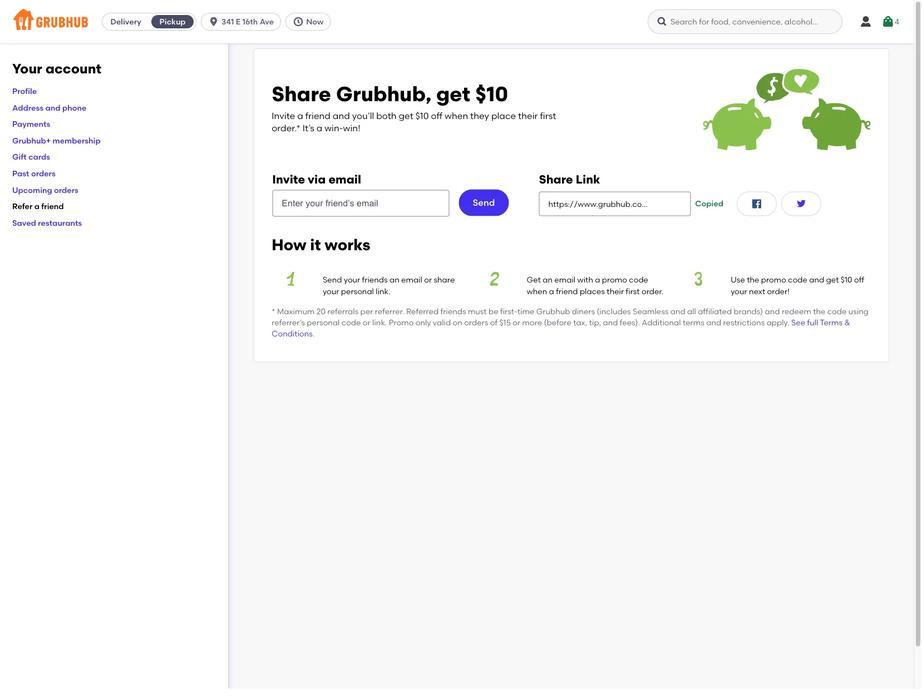Task type: describe. For each thing, give the bounding box(es) containing it.
referrals
[[328, 307, 359, 316]]

&
[[845, 318, 850, 328]]

use the promo code and get $10 off your next order!
[[731, 275, 864, 296]]

delivery
[[110, 17, 141, 26]]

it
[[310, 235, 321, 254]]

referrer's
[[272, 318, 305, 328]]

or inside send your friends an email or share your personal link.
[[424, 275, 432, 285]]

order.*
[[272, 123, 300, 134]]

svg image inside the 341 e 16th ave button
[[208, 16, 219, 27]]

link. inside * maximum 20 referrals per referrer. referred friends must be first-time grubhub diners (includes seamless and all affiliated brands) and redeem the code using referrer's personal code or link. promo only valid on orders of $15 or more (before tax, tip, and fees). additional terms and restrictions apply.
[[372, 318, 387, 328]]

0 horizontal spatial $10
[[416, 110, 429, 121]]

link
[[576, 172, 600, 186]]

promo inside get an email with a promo code when a friend places their first order.
[[602, 275, 627, 285]]

svg image inside "4" button
[[882, 15, 895, 28]]

terms
[[683, 318, 705, 328]]

tax,
[[573, 318, 587, 328]]

promo
[[389, 318, 414, 328]]

per
[[360, 307, 373, 316]]

account
[[45, 61, 101, 77]]

(before
[[544, 318, 572, 328]]

terms
[[820, 318, 843, 328]]

more
[[522, 318, 542, 328]]

(includes
[[597, 307, 631, 316]]

20
[[317, 307, 326, 316]]

past
[[12, 169, 29, 178]]

checkout
[[876, 393, 913, 402]]

your
[[12, 61, 42, 77]]

4
[[895, 17, 899, 26]]

0 horizontal spatial or
[[363, 318, 371, 328]]

grubhub,
[[336, 82, 431, 107]]

invite via email
[[272, 172, 361, 186]]

svg image inside now button
[[293, 16, 304, 27]]

referrer.
[[375, 307, 404, 316]]

how it works
[[272, 235, 370, 254]]

341
[[222, 17, 234, 26]]

and inside share grubhub, get $10 invite a friend and you'll both get $10 off when they place their first order.* it's a win-win!
[[333, 110, 350, 121]]

be
[[489, 307, 498, 316]]

friend inside share grubhub, get $10 invite a friend and you'll both get $10 off when they place their first order.* it's a win-win!
[[305, 110, 331, 121]]

send button
[[459, 189, 509, 216]]

gift cards
[[12, 152, 50, 162]]

off inside share grubhub, get $10 invite a friend and you'll both get $10 off when they place their first order.* it's a win-win!
[[431, 110, 443, 121]]

341 e 16th ave button
[[201, 13, 286, 31]]

additional
[[642, 318, 681, 328]]

they
[[470, 110, 489, 121]]

orders for upcoming orders
[[54, 185, 78, 195]]

now
[[306, 17, 324, 26]]

delivery button
[[102, 13, 149, 31]]

fees).
[[620, 318, 640, 328]]

step 2 image
[[476, 272, 514, 286]]

with
[[577, 275, 593, 285]]

and up "apply."
[[765, 307, 780, 316]]

ave
[[260, 17, 274, 26]]

16th
[[242, 17, 258, 26]]

works
[[325, 235, 370, 254]]

you'll
[[352, 110, 374, 121]]

using
[[849, 307, 869, 316]]

restaurants
[[38, 218, 82, 228]]

refer
[[12, 202, 32, 211]]

Search for food, convenience, alcohol... search field
[[648, 9, 843, 34]]

Enter your friend's email email field
[[272, 190, 449, 217]]

to
[[866, 393, 874, 402]]

payments
[[12, 119, 50, 129]]

place
[[491, 110, 516, 121]]

orders inside * maximum 20 referrals per referrer. referred friends must be first-time grubhub diners (includes seamless and all affiliated brands) and redeem the code using referrer's personal code or link. promo only valid on orders of $15 or more (before tax, tip, and fees). additional terms and restrictions apply.
[[464, 318, 488, 328]]

the inside * maximum 20 referrals per referrer. referred friends must be first-time grubhub diners (includes seamless and all affiliated brands) and redeem the code using referrer's personal code or link. promo only valid on orders of $15 or more (before tax, tip, and fees). additional terms and restrictions apply.
[[813, 307, 826, 316]]

a up grubhub
[[549, 287, 554, 296]]

step 1 image
[[272, 272, 309, 286]]

next
[[749, 287, 765, 296]]

payments link
[[12, 119, 50, 129]]

gift
[[12, 152, 27, 162]]

profile link
[[12, 86, 37, 96]]

step 3 image
[[680, 272, 718, 286]]

first-
[[500, 307, 518, 316]]

a right it's at the top left
[[317, 123, 322, 134]]

restrictions
[[723, 318, 765, 328]]

it's
[[303, 123, 314, 134]]

see full terms & conditions link
[[272, 318, 850, 339]]

membership
[[53, 136, 101, 145]]

of
[[490, 318, 498, 328]]

saved
[[12, 218, 36, 228]]

grubhub+ membership
[[12, 136, 101, 145]]

link. inside send your friends an email or share your personal link.
[[376, 287, 390, 296]]

a right refer
[[34, 202, 40, 211]]

send for send
[[473, 197, 495, 208]]

first inside get an email with a promo code when a friend places their first order.
[[626, 287, 640, 296]]

get
[[527, 275, 541, 285]]

$15
[[500, 318, 511, 328]]

1 vertical spatial friend
[[41, 202, 64, 211]]

and down affiliated
[[706, 318, 721, 328]]

an inside send your friends an email or share your personal link.
[[390, 275, 399, 285]]

your account
[[12, 61, 101, 77]]

orders for past orders
[[31, 169, 56, 178]]

order.
[[642, 287, 664, 296]]



Task type: locate. For each thing, give the bounding box(es) containing it.
friend up it's at the top left
[[305, 110, 331, 121]]

and inside "use the promo code and get $10 off your next order!"
[[809, 275, 825, 285]]

code up order!
[[788, 275, 808, 285]]

proceed
[[832, 393, 864, 402]]

grubhub+
[[12, 136, 51, 145]]

1 vertical spatial $10
[[416, 110, 429, 121]]

see
[[791, 318, 805, 328]]

email inside get an email with a promo code when a friend places their first order.
[[555, 275, 576, 285]]

profile
[[12, 86, 37, 96]]

2 horizontal spatial $10
[[841, 275, 853, 285]]

svg image left "4" button
[[859, 15, 873, 28]]

code down referrals
[[342, 318, 361, 328]]

their
[[518, 110, 538, 121], [607, 287, 624, 296]]

off left they
[[431, 110, 443, 121]]

upcoming orders
[[12, 185, 78, 195]]

an
[[390, 275, 399, 285], [543, 275, 553, 285]]

send your friends an email or share your personal link.
[[323, 275, 455, 296]]

copied
[[695, 199, 724, 209]]

email right via
[[329, 172, 361, 186]]

code inside get an email with a promo code when a friend places their first order.
[[629, 275, 648, 285]]

promo inside "use the promo code and get $10 off your next order!"
[[761, 275, 786, 285]]

0 vertical spatial the
[[747, 275, 759, 285]]

first inside share grubhub, get $10 invite a friend and you'll both get $10 off when they place their first order.* it's a win-win!
[[540, 110, 556, 121]]

0 horizontal spatial first
[[540, 110, 556, 121]]

now button
[[286, 13, 335, 31]]

share inside share grubhub, get $10 invite a friend and you'll both get $10 off when they place their first order.* it's a win-win!
[[272, 82, 331, 107]]

share grubhub, get $10 invite a friend and you'll both get $10 off when they place their first order.* it's a win-win!
[[272, 82, 556, 134]]

off inside "use the promo code and get $10 off your next order!"
[[854, 275, 864, 285]]

valid
[[433, 318, 451, 328]]

0 vertical spatial when
[[445, 110, 468, 121]]

full
[[807, 318, 818, 328]]

the inside "use the promo code and get $10 off your next order!"
[[747, 275, 759, 285]]

and up redeem
[[809, 275, 825, 285]]

upcoming
[[12, 185, 52, 195]]

personal up per
[[341, 287, 374, 296]]

0 vertical spatial first
[[540, 110, 556, 121]]

0 horizontal spatial share
[[272, 82, 331, 107]]

orders down the 'must'
[[464, 318, 488, 328]]

341 e 16th ave
[[222, 17, 274, 26]]

0 vertical spatial send
[[473, 197, 495, 208]]

invite up order.*
[[272, 110, 295, 121]]

svg image
[[859, 15, 873, 28], [208, 16, 219, 27]]

1 promo from the left
[[602, 275, 627, 285]]

a
[[297, 110, 303, 121], [317, 123, 322, 134], [34, 202, 40, 211], [595, 275, 600, 285], [549, 287, 554, 296]]

0 vertical spatial off
[[431, 110, 443, 121]]

1 vertical spatial link.
[[372, 318, 387, 328]]

win!
[[343, 123, 360, 134]]

and down (includes
[[603, 318, 618, 328]]

1 vertical spatial send
[[323, 275, 342, 285]]

1 horizontal spatial first
[[626, 287, 640, 296]]

1 vertical spatial share
[[539, 172, 573, 186]]

friend up saved restaurants
[[41, 202, 64, 211]]

how
[[272, 235, 306, 254]]

send
[[473, 197, 495, 208], [323, 275, 342, 285]]

saved restaurants link
[[12, 218, 82, 228]]

share left 'link'
[[539, 172, 573, 186]]

and left phone
[[45, 103, 60, 112]]

send inside send your friends an email or share your personal link.
[[323, 275, 342, 285]]

0 vertical spatial orders
[[31, 169, 56, 178]]

friends up on
[[441, 307, 466, 316]]

main navigation navigation
[[0, 0, 914, 43]]

the up full
[[813, 307, 826, 316]]

1 vertical spatial friends
[[441, 307, 466, 316]]

1 horizontal spatial friend
[[305, 110, 331, 121]]

0 vertical spatial get
[[436, 82, 470, 107]]

send inside button
[[473, 197, 495, 208]]

or down per
[[363, 318, 371, 328]]

when left they
[[445, 110, 468, 121]]

0 horizontal spatial promo
[[602, 275, 627, 285]]

email for invite via email
[[329, 172, 361, 186]]

2 vertical spatial get
[[826, 275, 839, 285]]

when down get
[[527, 287, 547, 296]]

0 horizontal spatial email
[[329, 172, 361, 186]]

or right $15
[[513, 318, 521, 328]]

None text field
[[539, 192, 691, 216]]

invite left via
[[272, 172, 305, 186]]

1 vertical spatial when
[[527, 287, 547, 296]]

must
[[468, 307, 487, 316]]

promo up the places
[[602, 275, 627, 285]]

all
[[687, 307, 696, 316]]

promo
[[602, 275, 627, 285], [761, 275, 786, 285]]

conditions
[[272, 329, 313, 339]]

get right both
[[399, 110, 413, 121]]

maximum
[[277, 307, 315, 316]]

0 vertical spatial personal
[[341, 287, 374, 296]]

1 vertical spatial invite
[[272, 172, 305, 186]]

get an email with a promo code when a friend places their first order.
[[527, 275, 664, 296]]

2 horizontal spatial get
[[826, 275, 839, 285]]

friends inside send your friends an email or share your personal link.
[[362, 275, 388, 285]]

refer a friend
[[12, 202, 64, 211]]

1 horizontal spatial promo
[[761, 275, 786, 285]]

1 horizontal spatial svg image
[[859, 15, 873, 28]]

their inside get an email with a promo code when a friend places their first order.
[[607, 287, 624, 296]]

2 horizontal spatial email
[[555, 275, 576, 285]]

your inside "use the promo code and get $10 off your next order!"
[[731, 287, 747, 296]]

apply.
[[767, 318, 790, 328]]

1 horizontal spatial their
[[607, 287, 624, 296]]

referred
[[406, 307, 439, 316]]

get up they
[[436, 82, 470, 107]]

your down use
[[731, 287, 747, 296]]

an up referrer.
[[390, 275, 399, 285]]

personal inside * maximum 20 referrals per referrer. referred friends must be first-time grubhub diners (includes seamless and all affiliated brands) and redeem the code using referrer's personal code or link. promo only valid on orders of $15 or more (before tax, tip, and fees). additional terms and restrictions apply.
[[307, 318, 340, 328]]

on
[[453, 318, 462, 328]]

svg image left 341 on the top left of page
[[208, 16, 219, 27]]

saved restaurants
[[12, 218, 82, 228]]

your up referrals
[[344, 275, 360, 285]]

1 vertical spatial the
[[813, 307, 826, 316]]

1 vertical spatial get
[[399, 110, 413, 121]]

grubhub+ membership link
[[12, 136, 101, 145]]

first right place
[[540, 110, 556, 121]]

$10 up using
[[841, 275, 853, 285]]

1 horizontal spatial your
[[344, 275, 360, 285]]

promo up order!
[[761, 275, 786, 285]]

0 horizontal spatial off
[[431, 110, 443, 121]]

share for link
[[539, 172, 573, 186]]

0 horizontal spatial friend
[[41, 202, 64, 211]]

2 vertical spatial friend
[[556, 287, 578, 296]]

1 vertical spatial orders
[[54, 185, 78, 195]]

past orders link
[[12, 169, 56, 178]]

grubhub
[[536, 307, 570, 316]]

the
[[747, 275, 759, 285], [813, 307, 826, 316]]

$10 up place
[[475, 82, 508, 107]]

email for get an email with a promo code when a friend places their first order.
[[555, 275, 576, 285]]

refer a friend link
[[12, 202, 64, 211]]

friends up per
[[362, 275, 388, 285]]

0 horizontal spatial personal
[[307, 318, 340, 328]]

an inside get an email with a promo code when a friend places their first order.
[[543, 275, 553, 285]]

invite inside share grubhub, get $10 invite a friend and you'll both get $10 off when they place their first order.* it's a win-win!
[[272, 110, 295, 121]]

orders up 'refer a friend'
[[54, 185, 78, 195]]

brands)
[[734, 307, 763, 316]]

address and phone
[[12, 103, 86, 112]]

off up using
[[854, 275, 864, 285]]

places
[[580, 287, 605, 296]]

first left order. on the right of the page
[[626, 287, 640, 296]]

friend down with
[[556, 287, 578, 296]]

and
[[45, 103, 60, 112], [333, 110, 350, 121], [809, 275, 825, 285], [671, 307, 686, 316], [765, 307, 780, 316], [603, 318, 618, 328], [706, 318, 721, 328]]

2 an from the left
[[543, 275, 553, 285]]

share
[[434, 275, 455, 285]]

orders up upcoming orders
[[31, 169, 56, 178]]

code inside "use the promo code and get $10 off your next order!"
[[788, 275, 808, 285]]

0 horizontal spatial svg image
[[208, 16, 219, 27]]

0 horizontal spatial get
[[399, 110, 413, 121]]

1 vertical spatial off
[[854, 275, 864, 285]]

only
[[416, 318, 431, 328]]

personal down 20
[[307, 318, 340, 328]]

win-
[[325, 123, 343, 134]]

0 horizontal spatial their
[[518, 110, 538, 121]]

1 horizontal spatial email
[[401, 275, 422, 285]]

1 horizontal spatial or
[[424, 275, 432, 285]]

e
[[236, 17, 241, 26]]

1 vertical spatial personal
[[307, 318, 340, 328]]

copied button
[[691, 192, 728, 216]]

tip,
[[589, 318, 601, 328]]

past orders
[[12, 169, 56, 178]]

4 button
[[882, 12, 899, 32]]

email left with
[[555, 275, 576, 285]]

0 horizontal spatial when
[[445, 110, 468, 121]]

1 vertical spatial their
[[607, 287, 624, 296]]

svg image
[[882, 15, 895, 28], [293, 16, 304, 27], [657, 16, 668, 27], [750, 197, 764, 211], [795, 197, 808, 211]]

their right place
[[518, 110, 538, 121]]

1 horizontal spatial an
[[543, 275, 553, 285]]

1 horizontal spatial when
[[527, 287, 547, 296]]

1 horizontal spatial get
[[436, 82, 470, 107]]

your up 20
[[323, 287, 339, 296]]

1 horizontal spatial friends
[[441, 307, 466, 316]]

cards
[[28, 152, 50, 162]]

1 vertical spatial first
[[626, 287, 640, 296]]

pickup button
[[149, 13, 196, 31]]

1 horizontal spatial share
[[539, 172, 573, 186]]

share link
[[539, 172, 600, 186]]

code up order. on the right of the page
[[629, 275, 648, 285]]

personal inside send your friends an email or share your personal link.
[[341, 287, 374, 296]]

pickup
[[160, 17, 186, 26]]

$10 right both
[[416, 110, 429, 121]]

when inside share grubhub, get $10 invite a friend and you'll both get $10 off when they place their first order.* it's a win-win!
[[445, 110, 468, 121]]

their up (includes
[[607, 287, 624, 296]]

2 horizontal spatial friend
[[556, 287, 578, 296]]

share for grubhub,
[[272, 82, 331, 107]]

share grubhub and save image
[[703, 67, 871, 151]]

2 horizontal spatial or
[[513, 318, 521, 328]]

phone
[[62, 103, 86, 112]]

0 horizontal spatial friends
[[362, 275, 388, 285]]

2 vertical spatial $10
[[841, 275, 853, 285]]

code up terms
[[828, 307, 847, 316]]

share up it's at the top left
[[272, 82, 331, 107]]

and left all
[[671, 307, 686, 316]]

seamless
[[633, 307, 669, 316]]

1 an from the left
[[390, 275, 399, 285]]

code
[[629, 275, 648, 285], [788, 275, 808, 285], [828, 307, 847, 316], [342, 318, 361, 328]]

2 horizontal spatial your
[[731, 287, 747, 296]]

a up it's at the top left
[[297, 110, 303, 121]]

use
[[731, 275, 745, 285]]

0 vertical spatial their
[[518, 110, 538, 121]]

both
[[376, 110, 397, 121]]

0 horizontal spatial your
[[323, 287, 339, 296]]

their inside share grubhub, get $10 invite a friend and you'll both get $10 off when they place their first order.* it's a win-win!
[[518, 110, 538, 121]]

send for send your friends an email or share your personal link.
[[323, 275, 342, 285]]

link. down referrer.
[[372, 318, 387, 328]]

address and phone link
[[12, 103, 86, 112]]

0 horizontal spatial send
[[323, 275, 342, 285]]

1 horizontal spatial off
[[854, 275, 864, 285]]

0 vertical spatial invite
[[272, 110, 295, 121]]

order!
[[767, 287, 790, 296]]

friend
[[305, 110, 331, 121], [41, 202, 64, 211], [556, 287, 578, 296]]

friends inside * maximum 20 referrals per referrer. referred friends must be first-time grubhub diners (includes seamless and all affiliated brands) and redeem the code using referrer's personal code or link. promo only valid on orders of $15 or more (before tax, tip, and fees). additional terms and restrictions apply.
[[441, 307, 466, 316]]

redeem
[[782, 307, 811, 316]]

$10 inside "use the promo code and get $10 off your next order!"
[[841, 275, 853, 285]]

0 vertical spatial $10
[[475, 82, 508, 107]]

time
[[517, 307, 534, 316]]

see full terms & conditions
[[272, 318, 850, 339]]

0 vertical spatial friend
[[305, 110, 331, 121]]

0 vertical spatial link.
[[376, 287, 390, 296]]

an right get
[[543, 275, 553, 285]]

1 horizontal spatial send
[[473, 197, 495, 208]]

when
[[445, 110, 468, 121], [527, 287, 547, 296]]

0 horizontal spatial an
[[390, 275, 399, 285]]

0 vertical spatial share
[[272, 82, 331, 107]]

proceed to checkout
[[832, 393, 913, 402]]

1 horizontal spatial personal
[[341, 287, 374, 296]]

2 vertical spatial orders
[[464, 318, 488, 328]]

when inside get an email with a promo code when a friend places their first order.
[[527, 287, 547, 296]]

email inside send your friends an email or share your personal link.
[[401, 275, 422, 285]]

friend inside get an email with a promo code when a friend places their first order.
[[556, 287, 578, 296]]

1 horizontal spatial $10
[[475, 82, 508, 107]]

0 vertical spatial friends
[[362, 275, 388, 285]]

0 horizontal spatial the
[[747, 275, 759, 285]]

2 promo from the left
[[761, 275, 786, 285]]

the up "next"
[[747, 275, 759, 285]]

or left share
[[424, 275, 432, 285]]

.
[[313, 329, 315, 339]]

proceed to checkout button
[[798, 388, 922, 408]]

and up "win-"
[[333, 110, 350, 121]]

1 horizontal spatial the
[[813, 307, 826, 316]]

get inside "use the promo code and get $10 off your next order!"
[[826, 275, 839, 285]]

diners
[[572, 307, 595, 316]]

a right with
[[595, 275, 600, 285]]

link. up referrer.
[[376, 287, 390, 296]]

email left share
[[401, 275, 422, 285]]

get up terms
[[826, 275, 839, 285]]



Task type: vqa. For each thing, say whether or not it's contained in the screenshot.
Sides inside the Tab
no



